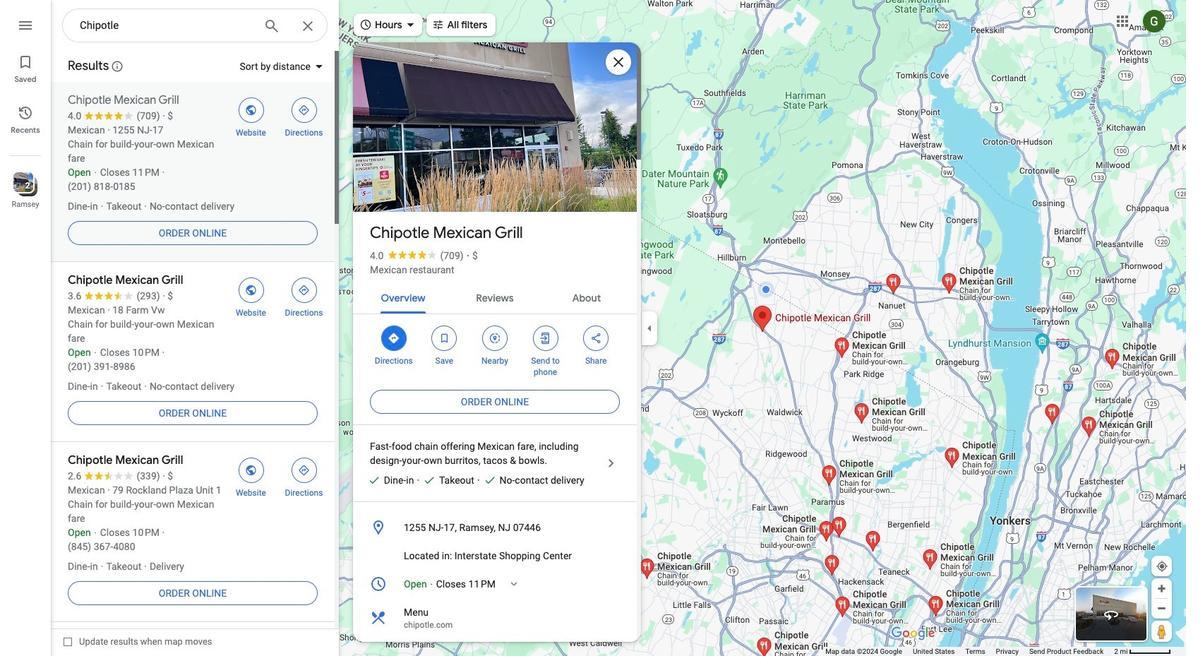 Task type: vqa. For each thing, say whether or not it's contained in the screenshot.
checkbox inside Google Maps element
yes



Task type: describe. For each thing, give the bounding box(es) containing it.
4.0 stars image
[[384, 250, 440, 259]]

has no-contact delivery group
[[477, 473, 585, 487]]

zoom out image
[[1157, 603, 1168, 614]]

tab list inside chipotle mexican grill main content
[[353, 280, 637, 314]]

google account: gary orlando  
(orlandogary85@gmail.com) image
[[1144, 10, 1166, 32]]

chipotle mexican grill main content
[[351, 0, 641, 656]]

actions for chipotle mexican grill region
[[353, 314, 637, 385]]

show open hours for the week image
[[508, 578, 521, 591]]

google maps element
[[0, 0, 1187, 656]]

photo of chipotle mexican grill image
[[351, 0, 639, 319]]

offers takeout group
[[417, 473, 475, 487]]



Task type: locate. For each thing, give the bounding box(es) containing it.
Chipotle field
[[62, 8, 328, 47]]

none checkbox inside google maps element
[[64, 633, 212, 651]]

709 reviews element
[[440, 250, 464, 261]]

2 places element
[[15, 179, 30, 192]]

None checkbox
[[64, 633, 212, 651]]

menu image
[[17, 17, 34, 34]]

None field
[[80, 17, 252, 34]]

tab list
[[353, 280, 637, 314]]

street view image
[[1103, 606, 1120, 623]]

list
[[0, 0, 51, 656]]

price: inexpensive element
[[473, 250, 478, 261]]

learn more about legal disclosure regarding public reviews on google maps image
[[111, 60, 124, 73]]

show street view coverage image
[[1152, 621, 1173, 642]]

collapse side panel image
[[642, 320, 658, 336]]

none field inside chipotle "field"
[[80, 17, 252, 34]]

None search field
[[62, 8, 328, 47]]

hours image
[[370, 576, 387, 593]]

none search field inside google maps element
[[62, 8, 328, 47]]

results for chipotle feed
[[51, 49, 339, 656]]

information for chipotle mexican grill region
[[353, 514, 637, 656]]

zoom in image
[[1157, 583, 1168, 594]]

serves dine-in group
[[362, 473, 414, 487]]

show your location image
[[1156, 560, 1169, 573]]



